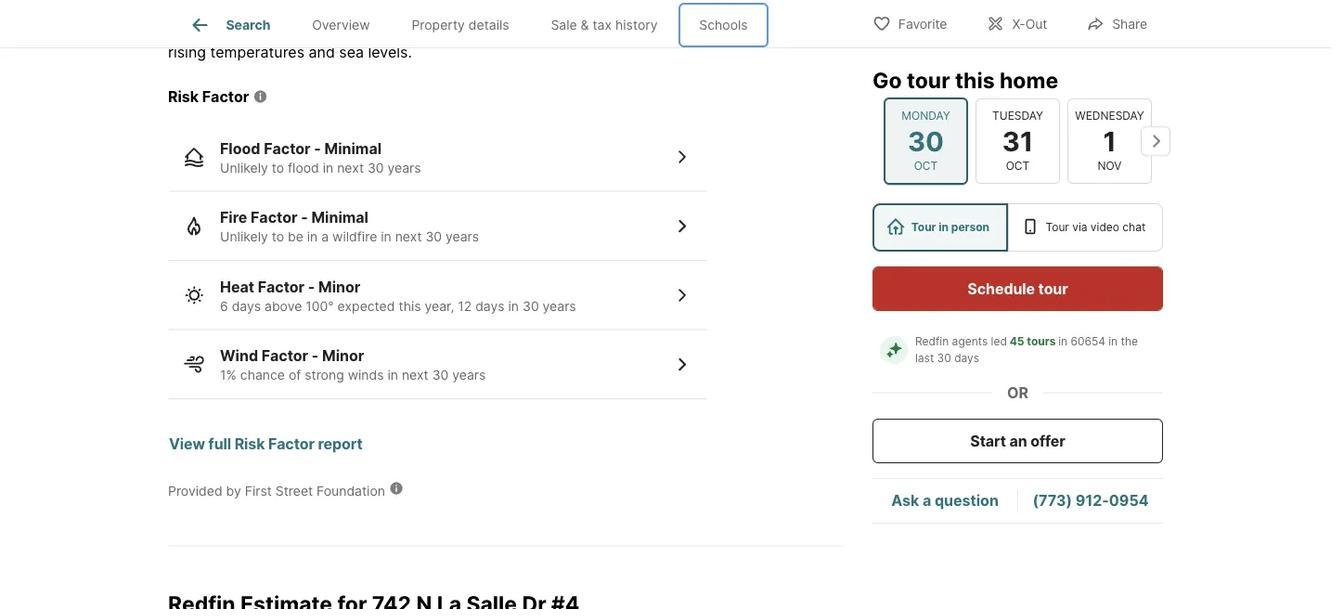 Task type: locate. For each thing, give the bounding box(es) containing it.
30 up heat factor - minor 6 days above 100° expected this year, 12 days in 30 years
[[426, 229, 442, 245]]

chance
[[240, 368, 285, 384]]

- for fire factor - minimal
[[301, 209, 308, 227]]

share button
[[1071, 4, 1164, 42]]

factor inside flood factor - minimal unlikely to flood in next 30 years
[[264, 140, 311, 158]]

to right due
[[830, 21, 844, 39]]

1 vertical spatial minor
[[322, 347, 364, 366]]

oct down the monday in the right top of the page
[[914, 159, 938, 173]]

in left person
[[939, 221, 949, 234]]

days down agents
[[955, 351, 980, 365]]

change
[[743, 21, 795, 39]]

in right winds at the bottom
[[388, 368, 398, 384]]

to inside fire factor - minimal unlikely to be in a wildfire in next 30 years
[[272, 229, 284, 245]]

30 down the monday in the right top of the page
[[908, 125, 944, 157]]

0 horizontal spatial a
[[322, 229, 329, 245]]

to left flood at the top of the page
[[272, 160, 284, 176]]

- inside wind factor - minor 1% chance of strong winds in next 30 years
[[312, 347, 319, 366]]

unlikely down fire
[[220, 229, 268, 245]]

None button
[[884, 97, 969, 185], [976, 98, 1060, 184], [1068, 98, 1152, 184], [884, 97, 969, 185], [976, 98, 1060, 184], [1068, 98, 1152, 184]]

in right flood at the top of the page
[[323, 160, 334, 176]]

1 tour from the left
[[912, 221, 936, 234]]

in right wildfire
[[381, 229, 392, 245]]

minimal up wildfire
[[311, 209, 369, 227]]

1 vertical spatial this
[[399, 299, 421, 314]]

factor up flood at the top of the page
[[264, 140, 311, 158]]

agents
[[952, 335, 988, 348]]

(773) 912-0954
[[1033, 492, 1149, 510]]

0 horizontal spatial days
[[232, 299, 261, 314]]

30 down "year,"
[[432, 368, 449, 384]]

45
[[1010, 335, 1025, 348]]

in inside in the last 30 days
[[1109, 335, 1118, 348]]

tour
[[907, 67, 950, 93], [1039, 280, 1068, 298]]

1 unlikely from the top
[[220, 160, 268, 176]]

unlikely inside fire factor - minimal unlikely to be in a wildfire in next 30 years
[[220, 229, 268, 245]]

tour for tour via video chat
[[1046, 221, 1070, 234]]

foundation
[[317, 484, 385, 500]]

minimal inside fire factor - minimal unlikely to be in a wildfire in next 30 years
[[311, 209, 369, 227]]

property
[[412, 17, 465, 33]]

most homes have some risk of natural disasters, and may be impacted by climate change due to rising temperatures and sea levels.
[[168, 21, 844, 61]]

1 horizontal spatial a
[[923, 492, 932, 510]]

1 oct from the left
[[914, 159, 938, 173]]

unlikely
[[220, 160, 268, 176], [220, 229, 268, 245]]

led
[[991, 335, 1007, 348]]

2 oct from the left
[[1006, 159, 1030, 173]]

tab list
[[168, 0, 784, 47]]

tax
[[593, 17, 612, 33]]

- up 100° at the left
[[308, 278, 315, 296]]

factor up flood
[[202, 88, 249, 106]]

redfin
[[916, 335, 949, 348]]

a right ask
[[923, 492, 932, 510]]

tour for schedule
[[1039, 280, 1068, 298]]

natural
[[386, 21, 435, 39]]

days down heat
[[232, 299, 261, 314]]

oct inside monday 30 oct
[[914, 159, 938, 173]]

first
[[245, 484, 272, 500]]

be inside most homes have some risk of natural disasters, and may be impacted by climate change due to rising temperatures and sea levels.
[[575, 21, 593, 39]]

0 vertical spatial minimal
[[325, 140, 382, 158]]

0 horizontal spatial be
[[288, 229, 304, 245]]

- inside heat factor - minor 6 days above 100° expected this year, 12 days in 30 years
[[308, 278, 315, 296]]

x-out
[[1013, 16, 1048, 32]]

0 vertical spatial be
[[575, 21, 593, 39]]

next right winds at the bottom
[[402, 368, 429, 384]]

oct down 31
[[1006, 159, 1030, 173]]

tuesday 31 oct
[[993, 109, 1044, 173]]

tour up the monday in the right top of the page
[[907, 67, 950, 93]]

1 horizontal spatial tour
[[1046, 221, 1070, 234]]

1 vertical spatial tour
[[1039, 280, 1068, 298]]

go tour this home
[[873, 67, 1059, 93]]

tour inside button
[[1039, 280, 1068, 298]]

to inside flood factor - minimal unlikely to flood in next 30 years
[[272, 160, 284, 176]]

factor up 'street'
[[268, 435, 315, 453]]

(773)
[[1033, 492, 1073, 510]]

- for heat factor - minor
[[308, 278, 315, 296]]

100°
[[306, 299, 334, 314]]

by left climate
[[667, 21, 684, 39]]

days
[[232, 299, 261, 314], [476, 299, 505, 314], [955, 351, 980, 365]]

factor inside fire factor - minimal unlikely to be in a wildfire in next 30 years
[[251, 209, 298, 227]]

factor for flood
[[264, 140, 311, 158]]

0 vertical spatial and
[[511, 21, 537, 39]]

30 inside in the last 30 days
[[938, 351, 952, 365]]

risk
[[339, 21, 364, 39]]

- down flood at the top of the page
[[301, 209, 308, 227]]

1 vertical spatial be
[[288, 229, 304, 245]]

tour left via
[[1046, 221, 1070, 234]]

have
[[259, 21, 292, 39]]

this left "year,"
[[399, 299, 421, 314]]

heat factor - minor 6 days above 100° expected this year, 12 days in 30 years
[[220, 278, 576, 314]]

tour inside option
[[912, 221, 936, 234]]

video
[[1091, 221, 1120, 234]]

sale
[[551, 17, 577, 33]]

0 vertical spatial minor
[[319, 278, 361, 296]]

1 horizontal spatial tour
[[1039, 280, 1068, 298]]

list box containing tour in person
[[873, 203, 1164, 252]]

1 horizontal spatial and
[[511, 21, 537, 39]]

1 vertical spatial risk
[[235, 435, 265, 453]]

winds
[[348, 368, 384, 384]]

1 horizontal spatial risk
[[235, 435, 265, 453]]

1 horizontal spatial this
[[955, 67, 995, 93]]

30 right last
[[938, 351, 952, 365]]

of inside wind factor - minor 1% chance of strong winds in next 30 years
[[289, 368, 301, 384]]

0 vertical spatial risk
[[168, 88, 199, 106]]

next inside fire factor - minimal unlikely to be in a wildfire in next 30 years
[[395, 229, 422, 245]]

unlikely down flood
[[220, 160, 268, 176]]

unlikely for flood
[[220, 160, 268, 176]]

30 right 12
[[523, 299, 539, 314]]

next inside flood factor - minimal unlikely to flood in next 30 years
[[337, 160, 364, 176]]

tour for tour in person
[[912, 221, 936, 234]]

0 vertical spatial tour
[[907, 67, 950, 93]]

by left first
[[226, 484, 241, 500]]

a
[[322, 229, 329, 245], [923, 492, 932, 510]]

x-
[[1013, 16, 1026, 32]]

ask
[[892, 492, 919, 510]]

factor inside wind factor - minor 1% chance of strong winds in next 30 years
[[262, 347, 308, 366]]

30 inside heat factor - minor 6 days above 100° expected this year, 12 days in 30 years
[[523, 299, 539, 314]]

minor up strong
[[322, 347, 364, 366]]

this
[[955, 67, 995, 93], [399, 299, 421, 314]]

30
[[908, 125, 944, 157], [368, 160, 384, 176], [426, 229, 442, 245], [523, 299, 539, 314], [938, 351, 952, 365], [432, 368, 449, 384]]

flood
[[220, 140, 260, 158]]

0 horizontal spatial tour
[[907, 67, 950, 93]]

tuesday
[[993, 109, 1044, 122]]

0 vertical spatial by
[[667, 21, 684, 39]]

0 horizontal spatial tour
[[912, 221, 936, 234]]

tour inside "option"
[[1046, 221, 1070, 234]]

1 horizontal spatial of
[[368, 21, 382, 39]]

overview tab
[[291, 3, 391, 47]]

in inside flood factor - minimal unlikely to flood in next 30 years
[[323, 160, 334, 176]]

heat
[[220, 278, 254, 296]]

risk inside button
[[235, 435, 265, 453]]

1 horizontal spatial by
[[667, 21, 684, 39]]

- for flood factor - minimal
[[314, 140, 321, 158]]

to up above
[[272, 229, 284, 245]]

912-
[[1076, 492, 1109, 510]]

be
[[575, 21, 593, 39], [288, 229, 304, 245]]

in right 12
[[508, 299, 519, 314]]

0 vertical spatial of
[[368, 21, 382, 39]]

tour right schedule
[[1039, 280, 1068, 298]]

in left the in the right bottom of the page
[[1109, 335, 1118, 348]]

0 horizontal spatial this
[[399, 299, 421, 314]]

years inside wind factor - minor 1% chance of strong winds in next 30 years
[[452, 368, 486, 384]]

the
[[1121, 335, 1139, 348]]

0 horizontal spatial of
[[289, 368, 301, 384]]

next right flood at the top of the page
[[337, 160, 364, 176]]

0 vertical spatial next
[[337, 160, 364, 176]]

1 vertical spatial unlikely
[[220, 229, 268, 245]]

minimal
[[325, 140, 382, 158], [311, 209, 369, 227]]

question
[[935, 492, 999, 510]]

1 vertical spatial of
[[289, 368, 301, 384]]

in right tours
[[1059, 335, 1068, 348]]

a left wildfire
[[322, 229, 329, 245]]

2 horizontal spatial days
[[955, 351, 980, 365]]

0 horizontal spatial by
[[226, 484, 241, 500]]

minor inside wind factor - minor 1% chance of strong winds in next 30 years
[[322, 347, 364, 366]]

1
[[1104, 125, 1117, 157]]

1 vertical spatial minimal
[[311, 209, 369, 227]]

0 vertical spatial to
[[830, 21, 844, 39]]

in
[[323, 160, 334, 176], [939, 221, 949, 234], [307, 229, 318, 245], [381, 229, 392, 245], [508, 299, 519, 314], [1059, 335, 1068, 348], [1109, 335, 1118, 348], [388, 368, 398, 384]]

minimal up fire factor - minimal unlikely to be in a wildfire in next 30 years
[[325, 140, 382, 158]]

factor up chance
[[262, 347, 308, 366]]

fire factor - minimal unlikely to be in a wildfire in next 30 years
[[220, 209, 479, 245]]

list box
[[873, 203, 1164, 252]]

2 tour from the left
[[1046, 221, 1070, 234]]

overview
[[312, 17, 370, 33]]

1 vertical spatial to
[[272, 160, 284, 176]]

next right wildfire
[[395, 229, 422, 245]]

1 horizontal spatial be
[[575, 21, 593, 39]]

2 unlikely from the top
[[220, 229, 268, 245]]

this left home
[[955, 67, 995, 93]]

- up strong
[[312, 347, 319, 366]]

0 horizontal spatial oct
[[914, 159, 938, 173]]

0 vertical spatial a
[[322, 229, 329, 245]]

minor for wind factor - minor
[[322, 347, 364, 366]]

of
[[368, 21, 382, 39], [289, 368, 301, 384]]

1 vertical spatial next
[[395, 229, 422, 245]]

of left strong
[[289, 368, 301, 384]]

of right risk
[[368, 21, 382, 39]]

schools tab
[[679, 3, 769, 47]]

tour left person
[[912, 221, 936, 234]]

30 up fire factor - minimal unlikely to be in a wildfire in next 30 years
[[368, 160, 384, 176]]

years
[[388, 160, 421, 176], [446, 229, 479, 245], [543, 299, 576, 314], [452, 368, 486, 384]]

1 vertical spatial by
[[226, 484, 241, 500]]

oct inside tuesday 31 oct
[[1006, 159, 1030, 173]]

factor
[[202, 88, 249, 106], [264, 140, 311, 158], [251, 209, 298, 227], [258, 278, 305, 296], [262, 347, 308, 366], [268, 435, 315, 453]]

schedule tour
[[968, 280, 1068, 298]]

schools
[[699, 17, 748, 33]]

and left may
[[511, 21, 537, 39]]

minor inside heat factor - minor 6 days above 100° expected this year, 12 days in 30 years
[[319, 278, 361, 296]]

1 horizontal spatial oct
[[1006, 159, 1030, 173]]

- inside fire factor - minimal unlikely to be in a wildfire in next 30 years
[[301, 209, 308, 227]]

wind factor - minor 1% chance of strong winds in next 30 years
[[220, 347, 486, 384]]

favorite button
[[857, 4, 963, 42]]

- inside flood factor - minimal unlikely to flood in next 30 years
[[314, 140, 321, 158]]

factor inside heat factor - minor 6 days above 100° expected this year, 12 days in 30 years
[[258, 278, 305, 296]]

factor up above
[[258, 278, 305, 296]]

-
[[314, 140, 321, 158], [301, 209, 308, 227], [308, 278, 315, 296], [312, 347, 319, 366]]

risk right full
[[235, 435, 265, 453]]

factor right fire
[[251, 209, 298, 227]]

- up flood at the top of the page
[[314, 140, 321, 158]]

a inside fire factor - minimal unlikely to be in a wildfire in next 30 years
[[322, 229, 329, 245]]

or
[[1007, 384, 1029, 402]]

2 vertical spatial next
[[402, 368, 429, 384]]

0 horizontal spatial and
[[309, 43, 335, 61]]

- for wind factor - minor
[[312, 347, 319, 366]]

&
[[581, 17, 589, 33]]

by
[[667, 21, 684, 39], [226, 484, 241, 500]]

0 vertical spatial unlikely
[[220, 160, 268, 176]]

search
[[226, 17, 271, 33]]

days right 12
[[476, 299, 505, 314]]

minimal inside flood factor - minimal unlikely to flood in next 30 years
[[325, 140, 382, 158]]

in left wildfire
[[307, 229, 318, 245]]

tour via video chat option
[[1008, 203, 1164, 252]]

unlikely inside flood factor - minimal unlikely to flood in next 30 years
[[220, 160, 268, 176]]

2 vertical spatial to
[[272, 229, 284, 245]]

and
[[511, 21, 537, 39], [309, 43, 335, 61]]

and down 'some'
[[309, 43, 335, 61]]

minor up 100° at the left
[[319, 278, 361, 296]]

view
[[169, 435, 205, 453]]

risk down rising
[[168, 88, 199, 106]]



Task type: vqa. For each thing, say whether or not it's contained in the screenshot.
x-out Button
yes



Task type: describe. For each thing, give the bounding box(es) containing it.
factor inside button
[[268, 435, 315, 453]]

start
[[971, 432, 1007, 450]]

street
[[276, 484, 313, 500]]

monday 30 oct
[[902, 109, 951, 173]]

ask a question
[[892, 492, 999, 510]]

(773) 912-0954 link
[[1033, 492, 1149, 510]]

fire
[[220, 209, 247, 227]]

some
[[296, 21, 335, 39]]

to inside most homes have some risk of natural disasters, and may be impacted by climate change due to rising temperatures and sea levels.
[[830, 21, 844, 39]]

1 vertical spatial and
[[309, 43, 335, 61]]

disasters,
[[439, 21, 507, 39]]

factor for wind
[[262, 347, 308, 366]]

be inside fire factor - minimal unlikely to be in a wildfire in next 30 years
[[288, 229, 304, 245]]

in inside wind factor - minor 1% chance of strong winds in next 30 years
[[388, 368, 398, 384]]

minimal for flood factor - minimal
[[325, 140, 382, 158]]

favorite
[[899, 16, 948, 32]]

search link
[[189, 14, 271, 36]]

schedule
[[968, 280, 1035, 298]]

6
[[220, 299, 228, 314]]

home
[[1000, 67, 1059, 93]]

oct for 31
[[1006, 159, 1030, 173]]

schedule tour button
[[873, 267, 1164, 311]]

oct for 30
[[914, 159, 938, 173]]

sale & tax history
[[551, 17, 658, 33]]

wildfire
[[333, 229, 377, 245]]

climate
[[688, 21, 739, 39]]

to for flood factor - minimal
[[272, 160, 284, 176]]

1 horizontal spatial days
[[476, 299, 505, 314]]

an
[[1010, 432, 1028, 450]]

30 inside monday 30 oct
[[908, 125, 944, 157]]

tour for go
[[907, 67, 950, 93]]

redfin agents led 45 tours in 60654
[[916, 335, 1106, 348]]

details
[[469, 17, 509, 33]]

chat
[[1123, 221, 1146, 234]]

expected
[[338, 299, 395, 314]]

in inside option
[[939, 221, 949, 234]]

flood factor - minimal unlikely to flood in next 30 years
[[220, 140, 421, 176]]

tour in person option
[[873, 203, 1008, 252]]

sea
[[339, 43, 364, 61]]

rising
[[168, 43, 206, 61]]

wednesday 1 nov
[[1076, 109, 1145, 173]]

0954
[[1109, 492, 1149, 510]]

start an offer button
[[873, 419, 1164, 463]]

1 vertical spatial a
[[923, 492, 932, 510]]

tour in person
[[912, 221, 990, 234]]

sale & tax history tab
[[530, 3, 679, 47]]

30 inside flood factor - minimal unlikely to flood in next 30 years
[[368, 160, 384, 176]]

0 horizontal spatial risk
[[168, 88, 199, 106]]

view full risk factor report
[[169, 435, 363, 453]]

factor for heat
[[258, 278, 305, 296]]

above
[[265, 299, 302, 314]]

years inside fire factor - minimal unlikely to be in a wildfire in next 30 years
[[446, 229, 479, 245]]

may
[[542, 21, 571, 39]]

in the last 30 days
[[916, 335, 1142, 365]]

by inside most homes have some risk of natural disasters, and may be impacted by climate change due to rising temperatures and sea levels.
[[667, 21, 684, 39]]

via
[[1073, 221, 1088, 234]]

to for fire factor - minimal
[[272, 229, 284, 245]]

homes
[[207, 21, 254, 39]]

years inside flood factor - minimal unlikely to flood in next 30 years
[[388, 160, 421, 176]]

most
[[168, 21, 203, 39]]

30 inside fire factor - minimal unlikely to be in a wildfire in next 30 years
[[426, 229, 442, 245]]

factor for risk
[[202, 88, 249, 106]]

offer
[[1031, 432, 1066, 450]]

in inside heat factor - minor 6 days above 100° expected this year, 12 days in 30 years
[[508, 299, 519, 314]]

temperatures
[[210, 43, 305, 61]]

nov
[[1098, 159, 1122, 173]]

provided
[[168, 484, 222, 500]]

this inside heat factor - minor 6 days above 100° expected this year, 12 days in 30 years
[[399, 299, 421, 314]]

x-out button
[[971, 4, 1063, 42]]

1%
[[220, 368, 237, 384]]

wind
[[220, 347, 258, 366]]

factor for fire
[[251, 209, 298, 227]]

12
[[458, 299, 472, 314]]

0 vertical spatial this
[[955, 67, 995, 93]]

provided by first street foundation
[[168, 484, 385, 500]]

flood
[[288, 160, 319, 176]]

next inside wind factor - minor 1% chance of strong winds in next 30 years
[[402, 368, 429, 384]]

monday
[[902, 109, 951, 122]]

years inside heat factor - minor 6 days above 100° expected this year, 12 days in 30 years
[[543, 299, 576, 314]]

30 inside wind factor - minor 1% chance of strong winds in next 30 years
[[432, 368, 449, 384]]

start an offer
[[971, 432, 1066, 450]]

wednesday
[[1076, 109, 1145, 122]]

history
[[616, 17, 658, 33]]

next image
[[1141, 126, 1171, 156]]

days inside in the last 30 days
[[955, 351, 980, 365]]

tour via video chat
[[1046, 221, 1146, 234]]

property details
[[412, 17, 509, 33]]

due
[[799, 21, 825, 39]]

tab list containing search
[[168, 0, 784, 47]]

year,
[[425, 299, 454, 314]]

full
[[209, 435, 231, 453]]

last
[[916, 351, 934, 365]]

impacted
[[597, 21, 663, 39]]

60654
[[1071, 335, 1106, 348]]

share
[[1113, 16, 1148, 32]]

of inside most homes have some risk of natural disasters, and may be impacted by climate change due to rising temperatures and sea levels.
[[368, 21, 382, 39]]

view full risk factor report button
[[168, 422, 364, 467]]

report
[[318, 435, 363, 453]]

31
[[1003, 125, 1034, 157]]

strong
[[305, 368, 344, 384]]

property details tab
[[391, 3, 530, 47]]

go
[[873, 67, 902, 93]]

risk factor
[[168, 88, 249, 106]]

minor for heat factor - minor
[[319, 278, 361, 296]]

unlikely for fire
[[220, 229, 268, 245]]

minimal for fire factor - minimal
[[311, 209, 369, 227]]

out
[[1026, 16, 1048, 32]]



